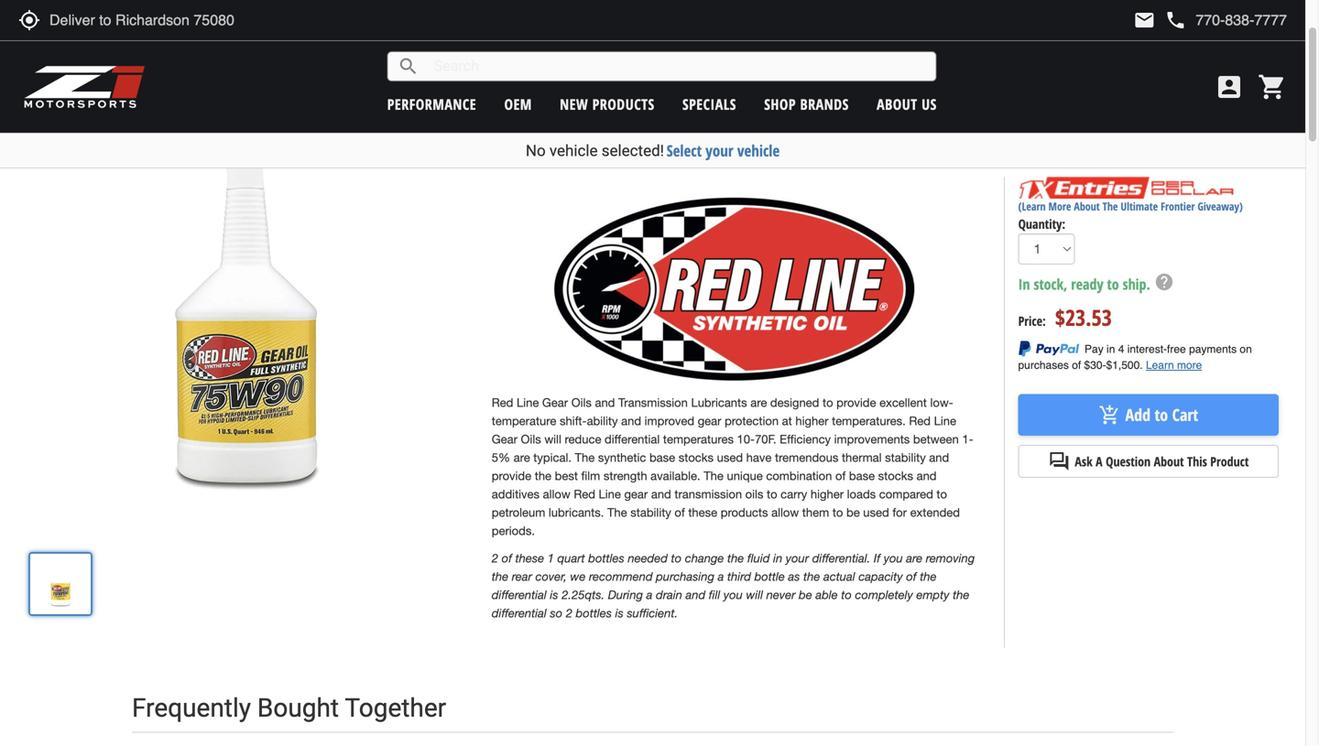 Task type: describe. For each thing, give the bounding box(es) containing it.
about us
[[877, 94, 937, 114]]

new products
[[560, 94, 655, 114]]

in
[[773, 552, 782, 566]]

the left ultimate
[[1103, 199, 1118, 214]]

no vehicle selected! select your vehicle
[[526, 140, 780, 161]]

transmission
[[618, 396, 688, 410]]

price: $23.53
[[1018, 303, 1112, 332]]

ability
[[587, 414, 618, 428]]

300zx
[[542, 135, 574, 150]]

fluid
[[747, 552, 770, 566]]

the up third on the bottom right
[[727, 552, 744, 566]]

the inside red line gear oils and transmission lubricants are designed to provide excellent low- temperature shift-ability and improved gear protection at higher temperatures. red line gear oils will reduce differential temperatures 10-70f. efficiency improvements between 1- 5% are typical. the synthetic base stocks used have tremendous thermal stability and provide the best film strength available. the unique combination of base stocks and additives allow red line gear and transmission oils to carry higher loads compared to petroleum lubricants. the stability of these products allow them to be used for extended periods.
[[535, 469, 552, 483]]

we
[[570, 570, 586, 584]]

0 vertical spatial allow
[[543, 487, 570, 502]]

line up star star
[[519, 49, 557, 82]]

petroleum
[[492, 506, 545, 520]]

rear
[[512, 570, 532, 584]]

70f.
[[755, 432, 776, 447]]

universal parts
[[127, 19, 202, 36]]

and down between
[[929, 451, 949, 465]]

vehicle inside no vehicle selected! select your vehicle
[[550, 142, 598, 160]]

oils for gear
[[571, 396, 592, 410]]

1 / from the left
[[577, 135, 582, 150]]

red up 'temperature'
[[492, 396, 513, 410]]

temperatures
[[663, 432, 734, 447]]

line inside brand: red line oils fits models: 300zx / 350z / 370z / 2009-2015 nissan maxima...
[[536, 110, 557, 127]]

to right oils at the bottom right of page
[[767, 487, 777, 502]]

specials
[[682, 94, 736, 114]]

compared
[[879, 487, 933, 502]]

(learn
[[1018, 199, 1046, 214]]

us
[[922, 94, 937, 114]]

performance
[[13, 19, 77, 36]]

about us link
[[877, 94, 937, 114]]

capacity
[[859, 570, 903, 584]]

(learn more about the ultimate frontier giveaway) link
[[1018, 199, 1243, 214]]

question
[[1106, 453, 1151, 471]]

product
[[1210, 453, 1249, 471]]

star star
[[496, 86, 533, 105]]

of up the empty
[[906, 570, 917, 584]]

parts for universal parts
[[176, 19, 202, 36]]

will inside red line gear oils and transmission lubricants are designed to provide excellent low- temperature shift-ability and improved gear protection at higher temperatures. red line gear oils will reduce differential temperatures 10-70f. efficiency improvements between 1- 5% are typical. the synthetic base stocks used have tremendous thermal stability and provide the best film strength available. the unique combination of base stocks and additives allow red line gear and transmission oils to carry higher loads compared to petroleum lubricants. the stability of these products allow them to be used for extended periods.
[[544, 432, 561, 447]]

brands
[[800, 94, 849, 114]]

1 vertical spatial provide
[[492, 469, 531, 483]]

performance parts
[[13, 19, 106, 36]]

improved
[[645, 414, 694, 428]]

red up star star
[[478, 49, 513, 82]]

needed
[[628, 552, 668, 566]]

question_answer
[[1048, 451, 1070, 473]]

the up the empty
[[920, 570, 937, 584]]

0 vertical spatial higher
[[795, 414, 829, 428]]

synthetic
[[598, 451, 646, 465]]

shop
[[764, 94, 796, 114]]

star for star star
[[496, 86, 515, 105]]

phone link
[[1165, 9, 1287, 31]]

specials link
[[682, 94, 736, 114]]

available.
[[651, 469, 700, 483]]

designed
[[770, 396, 819, 410]]

bought
[[257, 693, 339, 724]]

line down strength on the left bottom of page
[[599, 487, 621, 502]]

the down reduce
[[575, 451, 595, 465]]

1 vertical spatial used
[[863, 506, 889, 520]]

empty
[[916, 588, 949, 602]]

red down the film
[[574, 487, 595, 502]]

1 vertical spatial gear
[[492, 432, 518, 447]]

during
[[608, 588, 643, 602]]

select your vehicle link
[[666, 140, 780, 161]]

cover,
[[535, 570, 567, 584]]

and down transmission
[[621, 414, 641, 428]]

2 of these 1 quart bottles needed to change the fluid in your differential. if you are removing the rear cover, we recommend purchasing a third bottle as the actual capacity of the differential is 2.25qts. during a drain and fill you will never be able to completely empty the differential so 2 bottles is sufficient.
[[492, 552, 975, 621]]

shopping_cart
[[1258, 72, 1287, 102]]

fluids
[[223, 19, 252, 36]]

the left the rear
[[492, 570, 508, 584]]

question_answer ask a question about this product
[[1048, 451, 1249, 473]]

temperature
[[492, 414, 556, 428]]

to inside in stock, ready to ship. help
[[1107, 274, 1119, 294]]

and down available.
[[651, 487, 671, 502]]

1 vertical spatial you
[[724, 588, 743, 602]]

75w90
[[563, 49, 626, 82]]

will inside 2 of these 1 quart bottles needed to change the fluid in your differential. if you are removing the rear cover, we recommend purchasing a third bottle as the actual capacity of the differential is 2.25qts. during a drain and fill you will never be able to completely empty the differential so 2 bottles is sufficient.
[[746, 588, 763, 602]]

sufficient.
[[627, 606, 678, 621]]

excellent
[[880, 396, 927, 410]]

oem link
[[504, 94, 532, 114]]

1 vertical spatial bottles
[[576, 606, 612, 621]]

maxima...
[[752, 135, 802, 150]]

recommend
[[589, 570, 653, 584]]

quart
[[557, 552, 585, 566]]

select
[[666, 140, 702, 161]]

2 / from the left
[[614, 135, 618, 150]]

to right designed
[[823, 396, 833, 410]]

2 vertical spatial oils
[[521, 432, 541, 447]]

performance
[[387, 94, 476, 114]]

add_shopping_cart
[[1099, 404, 1121, 426]]

5%
[[492, 451, 510, 465]]

3 / from the left
[[650, 135, 655, 150]]

loads
[[847, 487, 876, 502]]

strength
[[604, 469, 647, 483]]

cart
[[1172, 404, 1198, 426]]

transmission
[[675, 487, 742, 502]]

differential inside red line gear oils and transmission lubricants are designed to provide excellent low- temperature shift-ability and improved gear protection at higher temperatures. red line gear oils will reduce differential temperatures 10-70f. efficiency improvements between 1- 5% are typical. the synthetic base stocks used have tremendous thermal stability and provide the best film strength available. the unique combination of base stocks and additives allow red line gear and transmission oils to carry higher loads compared to petroleum lubricants. the stability of these products allow them to be used for extended periods.
[[605, 432, 660, 447]]

1 horizontal spatial vehicle
[[737, 140, 780, 161]]

differential
[[632, 49, 737, 82]]

ship.
[[1123, 274, 1150, 294]]

shop brands
[[764, 94, 849, 114]]

the right as
[[803, 570, 820, 584]]

periods.
[[492, 524, 535, 538]]

Search search field
[[419, 52, 936, 81]]

1-
[[962, 432, 973, 447]]

z1 motorsports logo image
[[23, 64, 146, 110]]

0 vertical spatial 2
[[492, 552, 498, 566]]

completely
[[855, 588, 913, 602]]

0 vertical spatial are
[[750, 396, 767, 410]]

0 vertical spatial used
[[717, 451, 743, 465]]

frequently bought together
[[132, 693, 446, 724]]

removing
[[926, 552, 975, 566]]



Task type: locate. For each thing, give the bounding box(es) containing it.
search
[[397, 55, 419, 77]]

the down strength on the left bottom of page
[[607, 506, 627, 520]]

1 vertical spatial are
[[514, 451, 530, 465]]

and up compared
[[917, 469, 937, 483]]

1 vertical spatial stability
[[630, 506, 671, 520]]

about
[[877, 94, 918, 114], [1074, 199, 1100, 214], [1154, 453, 1184, 471]]

1 vertical spatial base
[[849, 469, 875, 483]]

0 horizontal spatial 2
[[492, 552, 498, 566]]

bottles down 2.25qts.
[[576, 606, 612, 621]]

in stock, ready to ship. help
[[1018, 272, 1174, 294]]

1 vertical spatial a
[[646, 588, 653, 602]]

vehicle right no
[[550, 142, 598, 160]]

1 horizontal spatial used
[[863, 506, 889, 520]]

shop brands link
[[764, 94, 849, 114]]

be left able
[[799, 588, 812, 602]]

these down transmission
[[688, 506, 717, 520]]

0 horizontal spatial are
[[514, 451, 530, 465]]

film
[[581, 469, 600, 483]]

1 vertical spatial is
[[615, 606, 624, 621]]

1 horizontal spatial products
[[721, 506, 768, 520]]

0 horizontal spatial these
[[515, 552, 544, 566]]

your right select
[[706, 140, 733, 161]]

gear down the lubricants
[[698, 414, 721, 428]]

improvements
[[834, 432, 910, 447]]

products up 370z
[[592, 94, 655, 114]]

2 horizontal spatial are
[[906, 552, 923, 566]]

add_shopping_cart add to cart
[[1099, 404, 1198, 426]]

have
[[746, 451, 772, 465]]

and up ability
[[595, 396, 615, 410]]

1 horizontal spatial parts
[[176, 19, 202, 36]]

to right add
[[1155, 404, 1168, 426]]

1 horizontal spatial provide
[[837, 396, 876, 410]]

to right the them
[[833, 506, 843, 520]]

is up so at the bottom of page
[[550, 588, 558, 602]]

products
[[592, 94, 655, 114], [721, 506, 768, 520]]

protection
[[725, 414, 779, 428]]

oils for line
[[560, 110, 578, 127]]

1 vertical spatial be
[[799, 588, 812, 602]]

differential.
[[812, 552, 871, 566]]

typical.
[[533, 451, 572, 465]]

a up sufficient.
[[646, 588, 653, 602]]

1 parts from the left
[[80, 19, 106, 36]]

1 horizontal spatial stocks
[[878, 469, 913, 483]]

1 horizontal spatial allow
[[771, 506, 799, 520]]

lubricants.
[[549, 506, 604, 520]]

used left "for"
[[863, 506, 889, 520]]

new
[[560, 94, 588, 114]]

1 horizontal spatial is
[[615, 606, 624, 621]]

1 horizontal spatial 2
[[566, 606, 572, 621]]

oils up shift-
[[571, 396, 592, 410]]

your up as
[[786, 552, 809, 566]]

you
[[884, 552, 903, 566], [724, 588, 743, 602]]

these inside 2 of these 1 quart bottles needed to change the fluid in your differential. if you are removing the rear cover, we recommend purchasing a third bottle as the actual capacity of the differential is 2.25qts. during a drain and fill you will never be able to completely empty the differential so 2 bottles is sufficient.
[[515, 552, 544, 566]]

1 star from the left
[[496, 86, 515, 105]]

parts right the performance
[[80, 19, 106, 36]]

brand: red line oils fits models: 300zx / 350z / 370z / 2009-2015 nissan maxima...
[[478, 110, 802, 151]]

1 horizontal spatial be
[[846, 506, 860, 520]]

account_box link
[[1210, 72, 1249, 102]]

oils up 300zx
[[560, 110, 578, 127]]

be down loads
[[846, 506, 860, 520]]

between
[[913, 432, 959, 447]]

gear down strength on the left bottom of page
[[624, 487, 648, 502]]

base
[[649, 451, 675, 465], [849, 469, 875, 483]]

0 horizontal spatial is
[[550, 588, 558, 602]]

low-
[[930, 396, 953, 410]]

1 vertical spatial 2
[[566, 606, 572, 621]]

0 vertical spatial gear
[[698, 414, 721, 428]]

2 vertical spatial about
[[1154, 453, 1184, 471]]

0 horizontal spatial products
[[592, 94, 655, 114]]

of down thermal
[[835, 469, 846, 483]]

best
[[555, 469, 578, 483]]

(learn more about the ultimate frontier giveaway)
[[1018, 199, 1243, 214]]

0 horizontal spatial gear
[[624, 487, 648, 502]]

used
[[717, 451, 743, 465], [863, 506, 889, 520]]

products inside red line gear oils and transmission lubricants are designed to provide excellent low- temperature shift-ability and improved gear protection at higher temperatures. red line gear oils will reduce differential temperatures 10-70f. efficiency improvements between 1- 5% are typical. the synthetic base stocks used have tremendous thermal stability and provide the best film strength available. the unique combination of base stocks and additives allow red line gear and transmission oils to carry higher loads compared to petroleum lubricants. the stability of these products allow them to be used for extended periods.
[[721, 506, 768, 520]]

the down typical.
[[535, 469, 552, 483]]

will up typical.
[[544, 432, 561, 447]]

1 horizontal spatial about
[[1074, 199, 1100, 214]]

-
[[794, 49, 802, 82]]

0 vertical spatial will
[[544, 432, 561, 447]]

line up 300zx
[[536, 110, 557, 127]]

0 vertical spatial base
[[649, 451, 675, 465]]

2 horizontal spatial /
[[650, 135, 655, 150]]

are right 5%
[[514, 451, 530, 465]]

provide up temperatures.
[[837, 396, 876, 410]]

2 star from the left
[[515, 86, 533, 105]]

0 vertical spatial your
[[706, 140, 733, 161]]

parts for performance parts
[[80, 19, 106, 36]]

0 horizontal spatial a
[[646, 588, 653, 602]]

fill
[[709, 588, 720, 602]]

/ right 370z
[[650, 135, 655, 150]]

2.25qts.
[[562, 588, 605, 602]]

/ left 350z at the top left of the page
[[577, 135, 582, 150]]

2 vertical spatial differential
[[492, 606, 547, 621]]

ask
[[1075, 453, 1093, 471]]

the right the empty
[[953, 588, 970, 602]]

0 horizontal spatial be
[[799, 588, 812, 602]]

giveaway)
[[1198, 199, 1243, 214]]

your
[[706, 140, 733, 161], [786, 552, 809, 566]]

help
[[1154, 272, 1174, 292]]

change
[[685, 552, 724, 566]]

0 vertical spatial these
[[688, 506, 717, 520]]

1 vertical spatial higher
[[811, 487, 844, 502]]

0 horizontal spatial your
[[706, 140, 733, 161]]

0 vertical spatial is
[[550, 588, 558, 602]]

new products link
[[560, 94, 655, 114]]

1 horizontal spatial /
[[614, 135, 618, 150]]

star 5/5 - (20 reviews)
[[551, 86, 664, 105]]

2 vertical spatial are
[[906, 552, 923, 566]]

0 horizontal spatial you
[[724, 588, 743, 602]]

about left this
[[1154, 453, 1184, 471]]

oils down 'temperature'
[[521, 432, 541, 447]]

gear up 5%
[[492, 432, 518, 447]]

your inside 2 of these 1 quart bottles needed to change the fluid in your differential. if you are removing the rear cover, we recommend purchasing a third bottle as the actual capacity of the differential is 2.25qts. during a drain and fill you will never be able to completely empty the differential so 2 bottles is sufficient.
[[786, 552, 809, 566]]

0 vertical spatial bottles
[[588, 552, 625, 566]]

2 horizontal spatial about
[[1154, 453, 1184, 471]]

vehicle down shop
[[737, 140, 780, 161]]

$23.53
[[1055, 303, 1112, 332]]

frontier
[[1161, 199, 1195, 214]]

third
[[727, 570, 751, 584]]

a left third on the bottom right
[[718, 570, 724, 584]]

are up protection
[[750, 396, 767, 410]]

at
[[782, 414, 792, 428]]

stocks up compared
[[878, 469, 913, 483]]

is down during
[[615, 606, 624, 621]]

star up 'red line oils' link
[[515, 86, 533, 105]]

350z
[[585, 135, 611, 150]]

about inside question_answer ask a question about this product
[[1154, 453, 1184, 471]]

my_location
[[18, 9, 40, 31]]

gear
[[542, 396, 568, 410], [492, 432, 518, 447]]

0 vertical spatial stocks
[[679, 451, 714, 465]]

allow down the best
[[543, 487, 570, 502]]

thermal
[[842, 451, 882, 465]]

0 horizontal spatial gear
[[492, 432, 518, 447]]

2015
[[686, 135, 711, 150]]

universal
[[127, 19, 173, 36]]

fluid
[[743, 49, 788, 82]]

1 horizontal spatial base
[[849, 469, 875, 483]]

red inside brand: red line oils fits models: 300zx / 350z / 370z / 2009-2015 nissan maxima...
[[514, 110, 533, 127]]

0 vertical spatial oils
[[560, 110, 578, 127]]

stability down available.
[[630, 506, 671, 520]]

0 vertical spatial stability
[[885, 451, 926, 465]]

1 vertical spatial differential
[[492, 588, 547, 602]]

bottles up recommend
[[588, 552, 625, 566]]

you right if
[[884, 552, 903, 566]]

370z
[[621, 135, 647, 150]]

2
[[492, 552, 498, 566], [566, 606, 572, 621]]

red up 'models:' at the top left of the page
[[514, 110, 533, 127]]

a
[[1096, 453, 1103, 471]]

parts right universal
[[176, 19, 202, 36]]

0 horizontal spatial about
[[877, 94, 918, 114]]

1 horizontal spatial stability
[[885, 451, 926, 465]]

0 vertical spatial differential
[[605, 432, 660, 447]]

stability down between
[[885, 451, 926, 465]]

these inside red line gear oils and transmission lubricants are designed to provide excellent low- temperature shift-ability and improved gear protection at higher temperatures. red line gear oils will reduce differential temperatures 10-70f. efficiency improvements between 1- 5% are typical. the synthetic base stocks used have tremendous thermal stability and provide the best film strength available. the unique combination of base stocks and additives allow red line gear and transmission oils to carry higher loads compared to petroleum lubricants. the stability of these products allow them to be used for extended periods.
[[688, 506, 717, 520]]

to up purchasing
[[671, 552, 682, 566]]

be inside 2 of these 1 quart bottles needed to change the fluid in your differential. if you are removing the rear cover, we recommend purchasing a third bottle as the actual capacity of the differential is 2.25qts. during a drain and fill you will never be able to completely empty the differential so 2 bottles is sufficient.
[[799, 588, 812, 602]]

gear up shift-
[[542, 396, 568, 410]]

/ right 350z at the top left of the page
[[614, 135, 618, 150]]

higher up efficiency
[[795, 414, 829, 428]]

be inside red line gear oils and transmission lubricants are designed to provide excellent low- temperature shift-ability and improved gear protection at higher temperatures. red line gear oils will reduce differential temperatures 10-70f. efficiency improvements between 1- 5% are typical. the synthetic base stocks used have tremendous thermal stability and provide the best film strength available. the unique combination of base stocks and additives allow red line gear and transmission oils to carry higher loads compared to petroleum lubricants. the stability of these products allow them to be used for extended periods.
[[846, 506, 860, 520]]

0 horizontal spatial vehicle
[[550, 142, 598, 160]]

mail
[[1134, 9, 1155, 31]]

1 vertical spatial stocks
[[878, 469, 913, 483]]

used up unique
[[717, 451, 743, 465]]

to left ship.
[[1107, 274, 1119, 294]]

2 right so at the bottom of page
[[566, 606, 572, 621]]

0 vertical spatial gear
[[542, 396, 568, 410]]

allow down the carry
[[771, 506, 799, 520]]

oils inside brand: red line oils fits models: 300zx / 350z / 370z / 2009-2015 nissan maxima...
[[560, 110, 578, 127]]

1 vertical spatial about
[[1074, 199, 1100, 214]]

0 horizontal spatial base
[[649, 451, 675, 465]]

fluids link
[[223, 19, 252, 36]]

performance link
[[387, 94, 476, 114]]

about right more
[[1074, 199, 1100, 214]]

1 horizontal spatial are
[[750, 396, 767, 410]]

is
[[550, 588, 558, 602], [615, 606, 624, 621]]

0 vertical spatial a
[[718, 570, 724, 584]]

1 vertical spatial products
[[721, 506, 768, 520]]

able
[[816, 588, 838, 602]]

0 horizontal spatial used
[[717, 451, 743, 465]]

1 horizontal spatial a
[[718, 570, 724, 584]]

about left us
[[877, 94, 918, 114]]

frequently
[[132, 693, 251, 724]]

stocks
[[679, 451, 714, 465], [878, 469, 913, 483]]

0 horizontal spatial stocks
[[679, 451, 714, 465]]

and left the fill
[[686, 588, 706, 602]]

are left removing
[[906, 552, 923, 566]]

0 horizontal spatial stability
[[630, 506, 671, 520]]

1 vertical spatial allow
[[771, 506, 799, 520]]

and inside 2 of these 1 quart bottles needed to change the fluid in your differential. if you are removing the rear cover, we recommend purchasing a third bottle as the actual capacity of the differential is 2.25qts. during a drain and fill you will never be able to completely empty the differential so 2 bottles is sufficient.
[[686, 588, 706, 602]]

purchasing
[[656, 570, 715, 584]]

base down thermal
[[849, 469, 875, 483]]

0 vertical spatial about
[[877, 94, 918, 114]]

are inside 2 of these 1 quart bottles needed to change the fluid in your differential. if you are removing the rear cover, we recommend purchasing a third bottle as the actual capacity of the differential is 2.25qts. during a drain and fill you will never be able to completely empty the differential so 2 bottles is sufficient.
[[906, 552, 923, 566]]

2 down periods.
[[492, 552, 498, 566]]

oils
[[745, 487, 763, 502]]

3 star from the left
[[551, 86, 570, 105]]

0 vertical spatial you
[[884, 552, 903, 566]]

1 horizontal spatial these
[[688, 506, 717, 520]]

1 vertical spatial gear
[[624, 487, 648, 502]]

star left 5/5 -
[[551, 86, 570, 105]]

this
[[1187, 453, 1207, 471]]

temperatures.
[[832, 414, 906, 428]]

never
[[766, 588, 796, 602]]

allow
[[543, 487, 570, 502], [771, 506, 799, 520]]

1 vertical spatial will
[[746, 588, 763, 602]]

models:
[[498, 133, 538, 151]]

provide up additives
[[492, 469, 531, 483]]

base up available.
[[649, 451, 675, 465]]

you right the fill
[[724, 588, 743, 602]]

shopping_cart link
[[1253, 72, 1287, 102]]

1 horizontal spatial gear
[[542, 396, 568, 410]]

0 horizontal spatial /
[[577, 135, 582, 150]]

of up the rear
[[502, 552, 512, 566]]

2009-
[[658, 135, 686, 150]]

products down oils at the bottom right of page
[[721, 506, 768, 520]]

lubricants
[[691, 396, 747, 410]]

1 horizontal spatial you
[[884, 552, 903, 566]]

red up between
[[909, 414, 931, 428]]

stocks down temperatures
[[679, 451, 714, 465]]

1 vertical spatial your
[[786, 552, 809, 566]]

1 vertical spatial these
[[515, 552, 544, 566]]

red line 75w90 differential fluid - 1qt
[[478, 49, 838, 82]]

together
[[345, 693, 446, 724]]

shift-
[[560, 414, 587, 428]]

0 horizontal spatial allow
[[543, 487, 570, 502]]

higher up the them
[[811, 487, 844, 502]]

quantity:
[[1018, 215, 1066, 233]]

1 horizontal spatial gear
[[698, 414, 721, 428]]

2 parts from the left
[[176, 19, 202, 36]]

bottle
[[754, 570, 785, 584]]

0 vertical spatial provide
[[837, 396, 876, 410]]

0 horizontal spatial parts
[[80, 19, 106, 36]]

and
[[595, 396, 615, 410], [621, 414, 641, 428], [929, 451, 949, 465], [917, 469, 937, 483], [651, 487, 671, 502], [686, 588, 706, 602]]

be
[[846, 506, 860, 520], [799, 588, 812, 602]]

will down bottle
[[746, 588, 763, 602]]

drain
[[656, 588, 682, 602]]

to down actual
[[841, 588, 852, 602]]

0 horizontal spatial will
[[544, 432, 561, 447]]

line down the low-
[[934, 414, 956, 428]]

star up brand:
[[496, 86, 515, 105]]

red
[[478, 49, 513, 82], [514, 110, 533, 127], [492, 396, 513, 410], [909, 414, 931, 428], [574, 487, 595, 502]]

account_box
[[1215, 72, 1244, 102]]

line up 'temperature'
[[517, 396, 539, 410]]

these up the rear
[[515, 552, 544, 566]]

star for star 5/5 - (20 reviews)
[[551, 86, 570, 105]]

ultimate
[[1121, 199, 1158, 214]]

1 vertical spatial oils
[[571, 396, 592, 410]]

0 horizontal spatial provide
[[492, 469, 531, 483]]

1qt
[[808, 49, 838, 82]]

1 horizontal spatial your
[[786, 552, 809, 566]]

to
[[1107, 274, 1119, 294], [823, 396, 833, 410], [1155, 404, 1168, 426], [767, 487, 777, 502], [937, 487, 947, 502], [833, 506, 843, 520], [671, 552, 682, 566], [841, 588, 852, 602]]

of down transmission
[[675, 506, 685, 520]]

the up transmission
[[704, 469, 724, 483]]

phone
[[1165, 9, 1187, 31]]

0 vertical spatial be
[[846, 506, 860, 520]]

to up extended
[[937, 487, 947, 502]]

1 horizontal spatial will
[[746, 588, 763, 602]]

0 vertical spatial products
[[592, 94, 655, 114]]



Task type: vqa. For each thing, say whether or not it's contained in the screenshot.
performance link
yes



